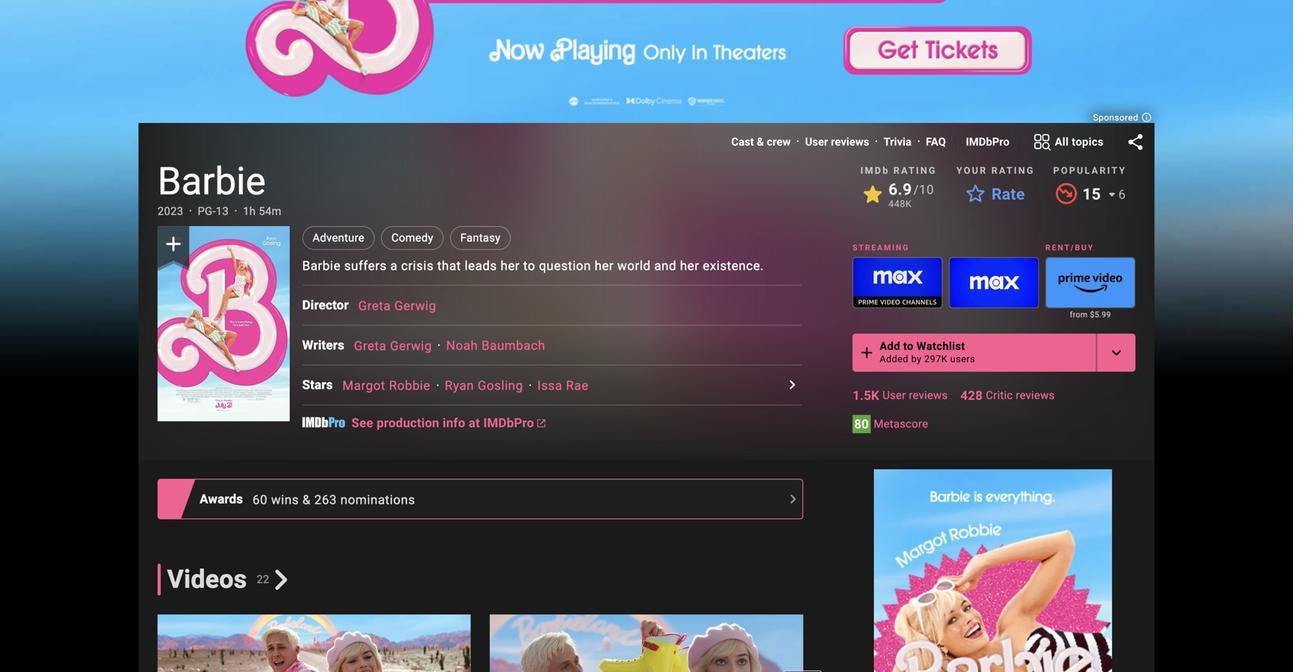 Task type: vqa. For each thing, say whether or not it's contained in the screenshot.
the bottom (2024)
no



Task type: describe. For each thing, give the bounding box(es) containing it.
gerwig for bottom greta gerwig button
[[390, 338, 432, 353]]

6.9 / 10 448k
[[889, 180, 934, 210]]

428 critic reviews
[[961, 388, 1055, 403]]

a
[[390, 258, 398, 273]]

1 vertical spatial greta gerwig button
[[354, 338, 432, 353]]

pg-13
[[198, 205, 229, 218]]

nominations
[[340, 492, 415, 507]]

rate button
[[957, 180, 1035, 209]]

from $5.99 link
[[1045, 308, 1136, 321]]

pg-13 button
[[198, 204, 229, 219]]

1.5k
[[853, 388, 879, 403]]

from $5.99
[[1070, 310, 1111, 320]]

your
[[956, 165, 987, 176]]

80 metascore
[[854, 417, 928, 432]]

add image
[[857, 343, 876, 362]]

to inside add to watchlist added by 297k users
[[903, 340, 914, 353]]

your rating
[[956, 165, 1035, 176]]

trivia
[[884, 135, 912, 148]]

from
[[1070, 310, 1088, 320]]

cast & crew button
[[731, 134, 791, 150]]

streaming
[[853, 243, 909, 252]]

1.5k user reviews
[[853, 388, 948, 403]]

297k
[[924, 354, 948, 365]]

15
[[1082, 185, 1101, 204]]

cast
[[731, 135, 754, 148]]

imdb rating
[[861, 165, 937, 176]]

existence.
[[703, 258, 764, 273]]

reviews for 1.5k
[[909, 389, 948, 402]]

see more awards and nominations image
[[783, 490, 802, 509]]

60 wins & 263 nominations
[[253, 492, 415, 507]]

13
[[216, 205, 229, 218]]

see production info at imdbpro
[[351, 415, 534, 431]]

rate
[[992, 185, 1025, 204]]

6.9
[[889, 180, 912, 199]]

1h
[[243, 205, 256, 218]]

pg-
[[198, 205, 216, 218]]

director
[[302, 298, 349, 313]]

1 her from the left
[[501, 258, 520, 273]]

faq
[[926, 135, 946, 148]]

margot
[[342, 378, 386, 393]]

official teaser 2 image
[[490, 615, 803, 672]]

issa rae
[[537, 378, 589, 393]]

topics
[[1072, 135, 1104, 148]]

critic
[[986, 389, 1013, 402]]

imdbpro button
[[966, 134, 1010, 150]]

adventure button
[[302, 226, 375, 250]]

official trailer image
[[158, 615, 471, 672]]

add
[[880, 340, 900, 353]]

user inside 1.5k user reviews
[[883, 389, 906, 402]]

$5.99
[[1090, 310, 1111, 320]]

barbie for barbie
[[158, 159, 266, 204]]

54m
[[259, 205, 282, 218]]

crisis
[[401, 258, 434, 273]]

videos
[[167, 565, 247, 595]]

ryan
[[445, 378, 474, 393]]

added
[[880, 354, 909, 365]]

3 her from the left
[[680, 258, 699, 273]]

share on social media image
[[1126, 133, 1145, 152]]

rating for your rating
[[991, 165, 1035, 176]]

greta gerwig for bottom greta gerwig button
[[354, 338, 432, 353]]

baumbach
[[482, 338, 545, 353]]

faq button
[[926, 134, 946, 150]]

margot robbie
[[342, 378, 431, 393]]

noah
[[446, 338, 478, 353]]

rent/buy
[[1045, 243, 1094, 252]]

trivia button
[[884, 134, 912, 150]]

cast & crew
[[731, 135, 791, 148]]

add title to another list image
[[1107, 343, 1126, 362]]

add to watchlist added by 297k users
[[880, 340, 975, 365]]

leads
[[465, 258, 497, 273]]

& inside button
[[757, 135, 764, 148]]

launch inline image
[[537, 419, 545, 427]]

stars
[[302, 378, 333, 393]]

greta for bottom greta gerwig button
[[354, 338, 387, 353]]

barbie suffers a crisis that leads her to question her world and her existence.
[[302, 258, 764, 273]]

448k
[[889, 198, 912, 210]]



Task type: locate. For each thing, give the bounding box(es) containing it.
22
[[257, 573, 269, 586]]

ryan gosling and margot robbie in barbie (2023) image
[[158, 226, 290, 421]]

that
[[437, 258, 461, 273]]

0 vertical spatial greta gerwig
[[358, 298, 436, 313]]

greta gerwig button
[[358, 298, 436, 313], [354, 338, 432, 353]]

1 vertical spatial user
[[883, 389, 906, 402]]

categories image
[[1033, 133, 1052, 152]]

2 her from the left
[[595, 258, 614, 273]]

stars button
[[302, 376, 342, 395]]

issa
[[537, 378, 562, 393]]

fantasy
[[460, 231, 501, 244]]

user right crew
[[805, 135, 828, 148]]

reviews inside button
[[831, 135, 869, 148]]

user reviews button
[[805, 134, 869, 150]]

comedy button
[[381, 226, 444, 250]]

reviews for 428
[[1016, 389, 1055, 402]]

writers
[[302, 338, 344, 353]]

0 horizontal spatial barbie
[[158, 159, 266, 204]]

user reviews
[[805, 135, 869, 148]]

1 see full cast and crew element from the top
[[302, 296, 358, 315]]

see
[[351, 415, 373, 431]]

robbie
[[389, 378, 431, 393]]

awards button
[[200, 490, 253, 509]]

1 horizontal spatial imdbpro
[[966, 135, 1010, 148]]

0 vertical spatial &
[[757, 135, 764, 148]]

her right leads
[[501, 258, 520, 273]]

6
[[1119, 187, 1126, 202]]

80
[[854, 417, 869, 432]]

barbie down adventure button
[[302, 258, 341, 273]]

and
[[654, 258, 677, 273]]

all
[[1055, 135, 1069, 148]]

rating for imdb rating
[[893, 165, 937, 176]]

& right cast
[[757, 135, 764, 148]]

2 horizontal spatial reviews
[[1016, 389, 1055, 402]]

barbie up pg-13 at the left
[[158, 159, 266, 204]]

1h 54m
[[243, 205, 282, 218]]

watch on prime video image
[[1046, 258, 1135, 308]]

greta gerwig for topmost greta gerwig button
[[358, 298, 436, 313]]

1 vertical spatial imdbpro
[[483, 415, 534, 431]]

her left the 'world'
[[595, 258, 614, 273]]

428
[[961, 388, 983, 403]]

ryan gosling
[[445, 378, 523, 393]]

rating up the /
[[893, 165, 937, 176]]

0 vertical spatial greta gerwig button
[[358, 298, 436, 313]]

reviews right critic
[[1016, 389, 1055, 402]]

rating
[[893, 165, 937, 176], [991, 165, 1035, 176]]

noah baumbach button
[[446, 338, 545, 353]]

rating up rate at right top
[[991, 165, 1035, 176]]

greta
[[358, 298, 391, 313], [354, 338, 387, 353]]

greta for topmost greta gerwig button
[[358, 298, 391, 313]]

1 horizontal spatial her
[[595, 258, 614, 273]]

gerwig down crisis on the left top
[[394, 298, 436, 313]]

1 vertical spatial greta
[[354, 338, 387, 353]]

reviews up imdb
[[831, 135, 869, 148]]

1 horizontal spatial rating
[[991, 165, 1035, 176]]

wins
[[271, 492, 299, 507]]

gerwig up robbie
[[390, 338, 432, 353]]

2 see full cast and crew element from the top
[[302, 336, 354, 355]]

from $5.99 group
[[1045, 257, 1136, 321]]

see full cast and crew element
[[302, 296, 358, 315], [302, 336, 354, 355]]

user right 1.5k
[[883, 389, 906, 402]]

60
[[253, 492, 268, 507]]

official teaser image
[[822, 615, 1136, 672]]

0 vertical spatial to
[[523, 258, 535, 273]]

suffers
[[344, 258, 387, 273]]

0 horizontal spatial &
[[302, 492, 311, 507]]

10
[[919, 182, 934, 197]]

awards
[[200, 492, 243, 507]]

popularity
[[1053, 165, 1127, 176]]

metascore
[[874, 418, 928, 431]]

2023 button
[[158, 204, 183, 219]]

0 horizontal spatial user
[[805, 135, 828, 148]]

gerwig for topmost greta gerwig button
[[394, 298, 436, 313]]

0 horizontal spatial rating
[[893, 165, 937, 176]]

barbie
[[158, 159, 266, 204], [302, 258, 341, 273]]

noah baumbach
[[446, 338, 545, 353]]

2 horizontal spatial her
[[680, 258, 699, 273]]

margot robbie button
[[342, 378, 431, 393]]

greta gerwig button up margot robbie "button"
[[354, 338, 432, 353]]

all topics
[[1055, 135, 1104, 148]]

her
[[501, 258, 520, 273], [595, 258, 614, 273], [680, 258, 699, 273]]

1 horizontal spatial reviews
[[909, 389, 948, 402]]

imdbpro inside see production info at imdbpro button
[[483, 415, 534, 431]]

1 horizontal spatial to
[[903, 340, 914, 353]]

reviews inside "428 critic reviews"
[[1016, 389, 1055, 402]]

1 vertical spatial see full cast and crew element
[[302, 336, 354, 355]]

greta gerwig button down the a
[[358, 298, 436, 313]]

watchlist
[[917, 340, 965, 353]]

1 vertical spatial barbie
[[302, 258, 341, 273]]

0 vertical spatial user
[[805, 135, 828, 148]]

sponsored
[[1093, 113, 1141, 123]]

all topics button
[[1020, 129, 1117, 155]]

world
[[617, 258, 651, 273]]

her right "and"
[[680, 258, 699, 273]]

see full cast and crew element up the writers
[[302, 296, 358, 315]]

gerwig
[[394, 298, 436, 313], [390, 338, 432, 353]]

greta gerwig up margot robbie "button"
[[354, 338, 432, 353]]

see full cast and crew image
[[783, 376, 802, 395]]

0 vertical spatial see full cast and crew element
[[302, 296, 358, 315]]

imdb
[[861, 165, 890, 176]]

rae
[[566, 378, 589, 393]]

info
[[443, 415, 465, 431]]

1 vertical spatial to
[[903, 340, 914, 353]]

greta gerwig down the a
[[358, 298, 436, 313]]

production
[[377, 415, 439, 431]]

crew
[[767, 135, 791, 148]]

see full cast and crew element containing writers
[[302, 336, 354, 355]]

1 vertical spatial greta gerwig
[[354, 338, 432, 353]]

imdbpro left launch inline image
[[483, 415, 534, 431]]

1 vertical spatial &
[[302, 492, 311, 507]]

user inside button
[[805, 135, 828, 148]]

0 horizontal spatial imdbpro
[[483, 415, 534, 431]]

users
[[950, 354, 975, 365]]

to
[[523, 258, 535, 273], [903, 340, 914, 353]]

watch on max image
[[853, 258, 942, 308], [950, 258, 1038, 308], [853, 258, 942, 308]]

0 horizontal spatial her
[[501, 258, 520, 273]]

fantasy button
[[450, 226, 511, 250]]

issa rae button
[[537, 378, 589, 393]]

ryan gosling button
[[445, 378, 523, 393]]

group
[[158, 226, 290, 422], [853, 257, 943, 308], [949, 257, 1039, 308], [1045, 257, 1136, 308], [158, 615, 471, 672], [490, 615, 803, 672], [822, 615, 1136, 672]]

1 horizontal spatial &
[[757, 135, 764, 148]]

adventure
[[313, 231, 365, 244]]

imdbpro up your rating
[[966, 135, 1010, 148]]

by
[[911, 354, 922, 365]]

gosling
[[478, 378, 523, 393]]

1 rating from the left
[[893, 165, 937, 176]]

reviews down 297k
[[909, 389, 948, 402]]

0 vertical spatial barbie
[[158, 159, 266, 204]]

to left question
[[523, 258, 535, 273]]

0 horizontal spatial to
[[523, 258, 535, 273]]

chevron right inline image
[[271, 570, 291, 590]]

1 horizontal spatial user
[[883, 389, 906, 402]]

barbie for barbie suffers a crisis that leads her to question her world and her existence.
[[302, 258, 341, 273]]

0 vertical spatial imdbpro
[[966, 135, 1010, 148]]

/
[[914, 182, 919, 197]]

comedy
[[391, 231, 433, 244]]

1 vertical spatial gerwig
[[390, 338, 432, 353]]

0 vertical spatial greta
[[358, 298, 391, 313]]

arrow drop down image
[[1103, 185, 1122, 204]]

2023
[[158, 205, 183, 218]]

at
[[469, 415, 480, 431]]

1 horizontal spatial barbie
[[302, 258, 341, 273]]

see full cast and crew element down director
[[302, 336, 354, 355]]

question
[[539, 258, 591, 273]]

greta up margot
[[354, 338, 387, 353]]

&
[[757, 135, 764, 148], [302, 492, 311, 507]]

0 vertical spatial gerwig
[[394, 298, 436, 313]]

0 horizontal spatial reviews
[[831, 135, 869, 148]]

263
[[314, 492, 337, 507]]

see full cast and crew element containing director
[[302, 296, 358, 315]]

2 rating from the left
[[991, 165, 1035, 176]]

reviews inside 1.5k user reviews
[[909, 389, 948, 402]]

& left 263
[[302, 492, 311, 507]]

to up by
[[903, 340, 914, 353]]

user
[[805, 135, 828, 148], [883, 389, 906, 402]]

greta down suffers
[[358, 298, 391, 313]]



